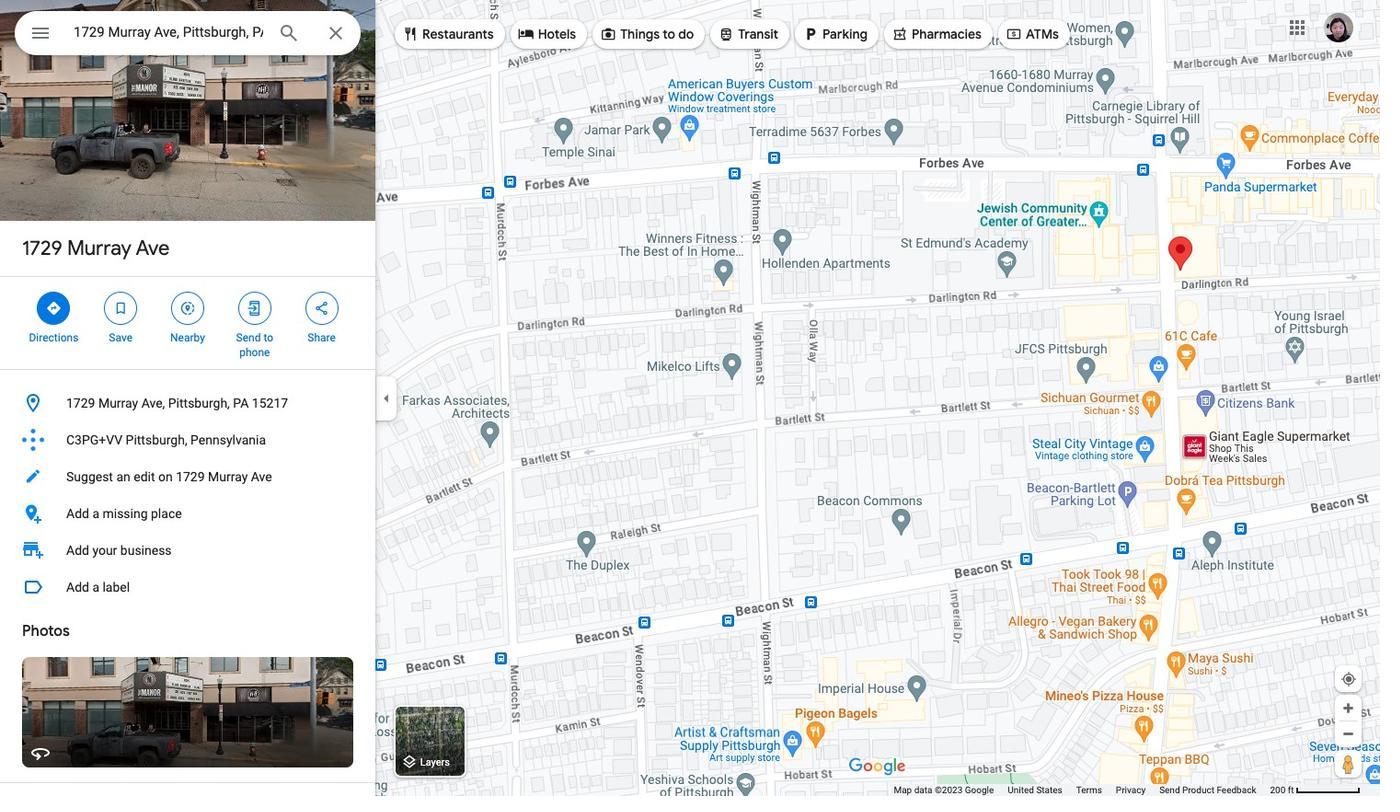 Task type: vqa. For each thing, say whether or not it's contained in the screenshot.


Task type: describe. For each thing, give the bounding box(es) containing it.
1729 for 1729 murray ave
[[22, 236, 62, 261]]

 things to do
[[600, 24, 694, 44]]

 transit
[[718, 24, 779, 44]]

add a missing place
[[66, 506, 182, 521]]


[[112, 298, 129, 318]]

pharmacies
[[912, 26, 982, 42]]

ft
[[1288, 785, 1295, 795]]

missing
[[103, 506, 148, 521]]


[[718, 24, 735, 44]]

murray for ave
[[67, 236, 132, 261]]

google account: michele murakami  
(michele.murakami@adept.ai) image
[[1325, 13, 1354, 42]]

states
[[1037, 785, 1063, 795]]

 atms
[[1006, 24, 1059, 44]]

15217
[[252, 396, 288, 411]]

pa
[[233, 396, 249, 411]]

map
[[894, 785, 912, 795]]

privacy
[[1116, 785, 1146, 795]]

map data ©2023 google
[[894, 785, 994, 795]]

feedback
[[1217, 785, 1257, 795]]

united states
[[1008, 785, 1063, 795]]


[[29, 20, 52, 46]]

united states button
[[1008, 784, 1063, 796]]

 search field
[[15, 11, 361, 59]]

directions
[[29, 331, 79, 344]]

send for send product feedback
[[1160, 785, 1181, 795]]

ave,
[[141, 396, 165, 411]]

c3pg+vv pittsburgh, pennsylvania
[[66, 433, 266, 447]]

data
[[915, 785, 933, 795]]

1 vertical spatial pittsburgh,
[[126, 433, 187, 447]]

photos
[[22, 622, 70, 641]]

add for add a missing place
[[66, 506, 89, 521]]

add a label
[[66, 580, 130, 595]]

2 horizontal spatial 1729
[[176, 469, 205, 484]]

product
[[1183, 785, 1215, 795]]

pennsylvania
[[191, 433, 266, 447]]

1729 murray ave
[[22, 236, 170, 261]]

zoom in image
[[1342, 701, 1356, 715]]

©2023
[[935, 785, 963, 795]]


[[600, 24, 617, 44]]

1729 murray ave, pittsburgh, pa 15217
[[66, 396, 288, 411]]


[[45, 298, 62, 318]]


[[892, 24, 908, 44]]

to inside  things to do
[[663, 26, 676, 42]]

 restaurants
[[402, 24, 494, 44]]

save
[[109, 331, 133, 344]]


[[179, 298, 196, 318]]

business
[[120, 543, 172, 558]]

do
[[679, 26, 694, 42]]

 button
[[15, 11, 66, 59]]

privacy button
[[1116, 784, 1146, 796]]

send product feedback
[[1160, 785, 1257, 795]]

add a missing place button
[[0, 495, 376, 532]]

zoom out image
[[1342, 727, 1356, 741]]

1729 murray ave, pittsburgh, pa 15217 button
[[0, 385, 376, 422]]

a for label
[[92, 580, 99, 595]]

terms
[[1077, 785, 1103, 795]]


[[1006, 24, 1023, 44]]


[[803, 24, 819, 44]]

actions for 1729 murray ave region
[[0, 277, 376, 369]]

a for missing
[[92, 506, 99, 521]]

none field inside '1729 murray ave, pittsburgh, pa 15217' field
[[74, 21, 263, 43]]

murray inside the "suggest an edit on 1729 murray ave" button
[[208, 469, 248, 484]]

send product feedback button
[[1160, 784, 1257, 796]]

restaurants
[[422, 26, 494, 42]]

hotels
[[538, 26, 576, 42]]

0 vertical spatial pittsburgh,
[[168, 396, 230, 411]]



Task type: locate. For each thing, give the bounding box(es) containing it.
1 horizontal spatial 1729
[[66, 396, 95, 411]]

c3pg+vv pittsburgh, pennsylvania button
[[0, 422, 376, 458]]

 pharmacies
[[892, 24, 982, 44]]

to
[[663, 26, 676, 42], [264, 331, 273, 344]]

1729 up 
[[22, 236, 62, 261]]

2 vertical spatial add
[[66, 580, 89, 595]]

murray
[[67, 236, 132, 261], [98, 396, 138, 411], [208, 469, 248, 484]]

add a label button
[[0, 569, 376, 606]]

nearby
[[170, 331, 205, 344]]

2 add from the top
[[66, 543, 89, 558]]

ave inside the "suggest an edit on 1729 murray ave" button
[[251, 469, 272, 484]]

a
[[92, 506, 99, 521], [92, 580, 99, 595]]

an
[[116, 469, 130, 484]]

pittsburgh,
[[168, 396, 230, 411], [126, 433, 187, 447]]

1 vertical spatial add
[[66, 543, 89, 558]]

1 vertical spatial 1729
[[66, 396, 95, 411]]

footer containing map data ©2023 google
[[894, 784, 1271, 796]]

send for send to phone
[[236, 331, 261, 344]]

1729 murray ave main content
[[0, 0, 376, 796]]

add for add your business
[[66, 543, 89, 558]]

1729 up c3pg+vv
[[66, 396, 95, 411]]

suggest an edit on 1729 murray ave button
[[0, 458, 376, 495]]

phone
[[240, 346, 270, 359]]

add left your
[[66, 543, 89, 558]]

suggest an edit on 1729 murray ave
[[66, 469, 272, 484]]

collapse side panel image
[[376, 388, 397, 408]]

c3pg+vv
[[66, 433, 123, 447]]

0 horizontal spatial 1729
[[22, 236, 62, 261]]

atms
[[1026, 26, 1059, 42]]

1 a from the top
[[92, 506, 99, 521]]

1 vertical spatial send
[[1160, 785, 1181, 795]]

None field
[[74, 21, 263, 43]]

things
[[621, 26, 660, 42]]

200 ft button
[[1271, 785, 1361, 795]]

pittsburgh, up c3pg+vv pittsburgh, pennsylvania button
[[168, 396, 230, 411]]

1 vertical spatial murray
[[98, 396, 138, 411]]

0 vertical spatial ave
[[136, 236, 170, 261]]

show your location image
[[1341, 671, 1358, 688]]

0 vertical spatial 1729
[[22, 236, 62, 261]]

1729 right the on
[[176, 469, 205, 484]]

send inside send to phone
[[236, 331, 261, 344]]

to up phone
[[264, 331, 273, 344]]

0 vertical spatial send
[[236, 331, 261, 344]]

2 vertical spatial murray
[[208, 469, 248, 484]]

0 horizontal spatial send
[[236, 331, 261, 344]]

ave up actions for 1729 murray ave region on the left top of the page
[[136, 236, 170, 261]]

3 add from the top
[[66, 580, 89, 595]]

0 vertical spatial murray
[[67, 236, 132, 261]]

label
[[103, 580, 130, 595]]

footer
[[894, 784, 1271, 796]]

share
[[308, 331, 336, 344]]

0 vertical spatial add
[[66, 506, 89, 521]]

add for add a label
[[66, 580, 89, 595]]

200
[[1271, 785, 1286, 795]]

murray inside 1729 murray ave, pittsburgh, pa 15217 button
[[98, 396, 138, 411]]

united
[[1008, 785, 1035, 795]]

suggest
[[66, 469, 113, 484]]

layers
[[420, 757, 450, 769]]

to left do
[[663, 26, 676, 42]]

ave
[[136, 236, 170, 261], [251, 469, 272, 484]]

1 add from the top
[[66, 506, 89, 521]]

pittsburgh, down ave,
[[126, 433, 187, 447]]

your
[[92, 543, 117, 558]]

google
[[965, 785, 994, 795]]

0 vertical spatial to
[[663, 26, 676, 42]]

200 ft
[[1271, 785, 1295, 795]]

1 horizontal spatial send
[[1160, 785, 1181, 795]]

1 vertical spatial ave
[[251, 469, 272, 484]]

2 vertical spatial 1729
[[176, 469, 205, 484]]

send
[[236, 331, 261, 344], [1160, 785, 1181, 795]]

add your business
[[66, 543, 172, 558]]

1 vertical spatial to
[[264, 331, 273, 344]]

1729 Murray Ave, Pittsburgh, PA 15217 field
[[15, 11, 361, 55]]

on
[[158, 469, 173, 484]]


[[313, 298, 330, 318]]

parking
[[823, 26, 868, 42]]

ave down the pennsylvania
[[251, 469, 272, 484]]

1729 for 1729 murray ave, pittsburgh, pa 15217
[[66, 396, 95, 411]]

send inside button
[[1160, 785, 1181, 795]]

murray down the pennsylvania
[[208, 469, 248, 484]]

add your business link
[[0, 532, 376, 569]]

murray up 
[[67, 236, 132, 261]]

show street view coverage image
[[1336, 750, 1362, 778]]

 parking
[[803, 24, 868, 44]]

to inside send to phone
[[264, 331, 273, 344]]

transit
[[738, 26, 779, 42]]

a left label
[[92, 580, 99, 595]]

2 a from the top
[[92, 580, 99, 595]]

terms button
[[1077, 784, 1103, 796]]

add left label
[[66, 580, 89, 595]]

1 horizontal spatial to
[[663, 26, 676, 42]]

1729
[[22, 236, 62, 261], [66, 396, 95, 411], [176, 469, 205, 484]]

add
[[66, 506, 89, 521], [66, 543, 89, 558], [66, 580, 89, 595]]

send up phone
[[236, 331, 261, 344]]

google maps element
[[0, 0, 1381, 796]]

0 horizontal spatial ave
[[136, 236, 170, 261]]

1 vertical spatial a
[[92, 580, 99, 595]]

send to phone
[[236, 331, 273, 359]]

edit
[[134, 469, 155, 484]]


[[402, 24, 419, 44]]

a left missing
[[92, 506, 99, 521]]

murray for ave,
[[98, 396, 138, 411]]

murray left ave,
[[98, 396, 138, 411]]

footer inside google maps element
[[894, 784, 1271, 796]]

1 horizontal spatial ave
[[251, 469, 272, 484]]

add down suggest
[[66, 506, 89, 521]]


[[246, 298, 263, 318]]

0 horizontal spatial to
[[264, 331, 273, 344]]

 hotels
[[518, 24, 576, 44]]


[[518, 24, 534, 44]]

send left product
[[1160, 785, 1181, 795]]

place
[[151, 506, 182, 521]]

0 vertical spatial a
[[92, 506, 99, 521]]



